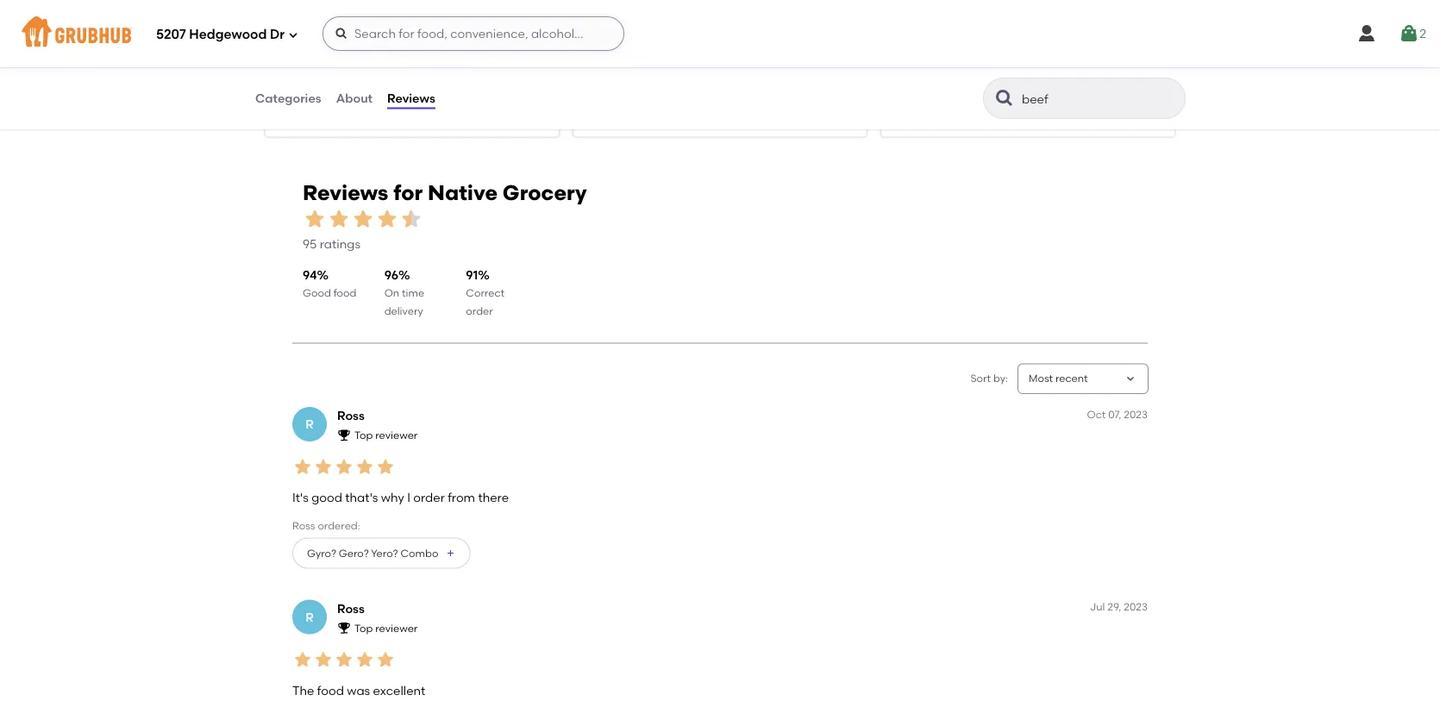 Task type: vqa. For each thing, say whether or not it's contained in the screenshot.
the topmost R
yes



Task type: locate. For each thing, give the bounding box(es) containing it.
food
[[334, 287, 357, 299], [317, 683, 344, 698]]

1 subscription pass image from the left
[[588, 49, 605, 63]]

2 vertical spatial ross
[[337, 601, 365, 616]]

20–30 down mexican
[[896, 71, 926, 84]]

min
[[312, 71, 331, 84], [621, 71, 639, 84], [929, 71, 948, 84]]

plus icon image
[[445, 548, 456, 559]]

0 vertical spatial r
[[306, 417, 314, 432]]

star icon image
[[476, 70, 489, 84], [489, 70, 503, 84], [503, 70, 517, 84], [517, 70, 531, 84], [517, 70, 531, 84], [531, 70, 545, 84], [784, 70, 798, 84], [798, 70, 812, 84], [812, 70, 825, 84], [825, 70, 839, 84], [839, 70, 853, 84], [839, 70, 853, 84], [1092, 70, 1106, 84], [1106, 70, 1120, 84], [1120, 70, 1134, 84], [1134, 70, 1147, 84], [1134, 70, 1147, 84], [1147, 70, 1161, 84], [303, 207, 327, 231], [327, 207, 351, 231], [351, 207, 375, 231], [375, 207, 399, 231], [399, 207, 424, 231], [399, 207, 424, 231], [292, 457, 313, 478], [313, 457, 334, 478], [334, 457, 355, 478], [355, 457, 375, 478], [375, 457, 396, 478], [292, 650, 313, 670], [313, 650, 334, 670], [334, 650, 355, 670], [355, 650, 375, 670], [375, 650, 396, 670]]

1 vertical spatial r
[[306, 610, 314, 624]]

Search for food, convenience, alcohol... search field
[[323, 16, 625, 51]]

1 horizontal spatial subscription pass image
[[896, 49, 914, 63]]

1 vertical spatial top reviewer
[[355, 622, 418, 635]]

2 breakfast from the left
[[612, 49, 660, 62]]

top reviewer up why
[[355, 429, 418, 442]]

categories button
[[255, 67, 322, 129]]

reviews right about
[[387, 91, 435, 106]]

top reviewer up excellent
[[355, 622, 418, 635]]

1 vertical spatial top
[[355, 622, 373, 635]]

0 vertical spatial top reviewer
[[355, 429, 418, 442]]

grocery
[[503, 180, 587, 205]]

top reviewer for excellent
[[355, 622, 418, 635]]

food inside 94 good food
[[334, 287, 357, 299]]

min for ihop
[[621, 71, 639, 84]]

subscription pass image left mexican
[[896, 49, 914, 63]]

2023 for it's good that's why i order from there
[[1124, 408, 1148, 421]]

1 top reviewer from the top
[[355, 429, 418, 442]]

2 reviewer from the top
[[375, 622, 418, 635]]

reviewer up why
[[375, 429, 418, 442]]

2 trophy icon image from the top
[[337, 621, 351, 635]]

ross
[[337, 409, 365, 423], [292, 520, 315, 532], [337, 601, 365, 616]]

ordered:
[[318, 520, 360, 532]]

1 vertical spatial ross
[[292, 520, 315, 532]]

main navigation navigation
[[0, 0, 1441, 67]]

reviewer up excellent
[[375, 622, 418, 635]]

excellent
[[373, 683, 426, 698]]

2 min from the left
[[621, 71, 639, 84]]

top reviewer for why
[[355, 429, 418, 442]]

breakfast down ihop
[[612, 49, 660, 62]]

1 horizontal spatial order
[[466, 304, 493, 317]]

2023 for the food was excellent
[[1124, 601, 1148, 613]]

1 reviewer from the top
[[375, 429, 418, 442]]

0 vertical spatial reviewer
[[375, 429, 418, 442]]

20–30
[[588, 71, 618, 84], [896, 71, 926, 84]]

top up "the food was excellent"
[[355, 622, 373, 635]]

subscription pass image down ihop
[[588, 49, 605, 63]]

2 20–30 min from the left
[[896, 71, 948, 84]]

food right good
[[334, 287, 357, 299]]

1 horizontal spatial svg image
[[1357, 23, 1378, 44]]

20–30 down ihop
[[588, 71, 618, 84]]

top reviewer
[[355, 429, 418, 442], [355, 622, 418, 635]]

on
[[384, 287, 400, 299]]

0 horizontal spatial 20–30
[[588, 71, 618, 84]]

subscription pass image for mexican
[[896, 49, 914, 63]]

the food was excellent
[[292, 683, 426, 698]]

2023
[[1124, 408, 1148, 421], [1124, 601, 1148, 613]]

2 horizontal spatial min
[[929, 71, 948, 84]]

1 horizontal spatial 20–30 min
[[896, 71, 948, 84]]

r up it's
[[306, 417, 314, 432]]

order right i
[[413, 490, 445, 505]]

20–30 min down ihop
[[588, 71, 639, 84]]

0 horizontal spatial order
[[413, 490, 445, 505]]

1 vertical spatial reviews
[[303, 180, 388, 205]]

1 r from the top
[[306, 417, 314, 432]]

trophy icon image for good
[[337, 428, 351, 442]]

0 vertical spatial trophy icon image
[[337, 428, 351, 442]]

top up that's
[[355, 429, 373, 442]]

0 horizontal spatial breakfast
[[304, 49, 352, 62]]

reviewer
[[375, 429, 418, 442], [375, 622, 418, 635]]

reviews inside button
[[387, 91, 435, 106]]

20–30 min down mexican
[[896, 71, 948, 84]]

jul 29, 2023
[[1090, 601, 1148, 613]]

0 vertical spatial ross
[[337, 409, 365, 423]]

reviews up ratings
[[303, 180, 388, 205]]

min up mi
[[312, 71, 331, 84]]

breakfast for ihop
[[612, 49, 660, 62]]

0 horizontal spatial 20–30 min
[[588, 71, 639, 84]]

2023 right 07,
[[1124, 408, 1148, 421]]

svg image inside 2 button
[[1400, 23, 1420, 44]]

reviews button
[[387, 67, 436, 129]]

1 breakfast from the left
[[304, 49, 352, 62]]

2 2023 from the top
[[1124, 601, 1148, 613]]

native
[[428, 180, 498, 205]]

96
[[384, 268, 399, 282]]

1 top from the top
[[355, 429, 373, 442]]

time
[[402, 287, 425, 299]]

1 horizontal spatial min
[[621, 71, 639, 84]]

0 horizontal spatial subscription pass image
[[588, 49, 605, 63]]

reviews for reviews
[[387, 91, 435, 106]]

reviewer for why
[[375, 429, 418, 442]]

search icon image
[[995, 88, 1015, 109]]

svg image
[[1357, 23, 1378, 44], [1400, 23, 1420, 44], [288, 30, 299, 40]]

min inside 45–55 min 1.35 mi
[[312, 71, 331, 84]]

hedgewood
[[189, 27, 267, 42]]

ihop
[[588, 27, 623, 44]]

from
[[448, 490, 475, 505]]

breakfast for taco cabana 20140
[[304, 49, 352, 62]]

gero?
[[339, 547, 369, 559]]

1 vertical spatial reviewer
[[375, 622, 418, 635]]

i
[[407, 490, 411, 505]]

1 horizontal spatial 20–30
[[896, 71, 926, 84]]

0 vertical spatial food
[[334, 287, 357, 299]]

0 vertical spatial top
[[355, 429, 373, 442]]

5207
[[156, 27, 186, 42]]

ross down it's
[[292, 520, 315, 532]]

1 vertical spatial order
[[413, 490, 445, 505]]

2 top from the top
[[355, 622, 373, 635]]

r down gyro?
[[306, 610, 314, 624]]

0 vertical spatial 2023
[[1124, 408, 1148, 421]]

trophy icon image up good
[[337, 428, 351, 442]]

1 vertical spatial trophy icon image
[[337, 621, 351, 635]]

2 top reviewer from the top
[[355, 622, 418, 635]]

0 horizontal spatial svg image
[[288, 30, 299, 40]]

ihop link
[[588, 25, 853, 45]]

taco cabana 20140 link
[[280, 25, 545, 45]]

order down "correct"
[[466, 304, 493, 317]]

0 vertical spatial reviews
[[387, 91, 435, 106]]

reviews for native grocery
[[303, 180, 587, 205]]

1 vertical spatial 2023
[[1124, 601, 1148, 613]]

breakfast down svg icon
[[304, 49, 352, 62]]

top for was
[[355, 622, 373, 635]]

mi
[[301, 86, 314, 99]]

1 trophy icon image from the top
[[337, 428, 351, 442]]

gyro? gero? yero?  combo
[[307, 547, 439, 559]]

trophy icon image up was
[[337, 621, 351, 635]]

trophy icon image
[[337, 428, 351, 442], [337, 621, 351, 635]]

0 horizontal spatial min
[[312, 71, 331, 84]]

top for that's
[[355, 429, 373, 442]]

45–55
[[280, 71, 310, 84]]

recent
[[1056, 372, 1088, 385]]

2 r from the top
[[306, 610, 314, 624]]

reviews for reviews for native grocery
[[303, 180, 388, 205]]

ross up that's
[[337, 409, 365, 423]]

it's
[[292, 490, 309, 505]]

20–30 min
[[588, 71, 639, 84], [896, 71, 948, 84]]

1 horizontal spatial breakfast
[[612, 49, 660, 62]]

ross down the gero?
[[337, 601, 365, 616]]

min down ihop
[[621, 71, 639, 84]]

why
[[381, 490, 404, 505]]

subscription pass image
[[588, 49, 605, 63], [896, 49, 914, 63]]

2 subscription pass image from the left
[[896, 49, 914, 63]]

order
[[466, 304, 493, 317], [413, 490, 445, 505]]

food right the
[[317, 683, 344, 698]]

trophy icon image for food
[[337, 621, 351, 635]]

r
[[306, 417, 314, 432], [306, 610, 314, 624]]

gyro?
[[307, 547, 336, 559]]

r for the
[[306, 610, 314, 624]]

2 horizontal spatial svg image
[[1400, 23, 1420, 44]]

0 vertical spatial order
[[466, 304, 493, 317]]

svg image
[[335, 27, 349, 41]]

1 min from the left
[[312, 71, 331, 84]]

1 2023 from the top
[[1124, 408, 1148, 421]]

min down mexican
[[929, 71, 948, 84]]

2
[[1420, 26, 1427, 41]]

taco
[[280, 27, 313, 44]]

top
[[355, 429, 373, 442], [355, 622, 373, 635]]

jul
[[1090, 601, 1105, 613]]

2023 right 29,
[[1124, 601, 1148, 613]]

95 ratings
[[303, 237, 361, 252]]

reviews
[[387, 91, 435, 106], [303, 180, 388, 205]]

breakfast
[[304, 49, 352, 62], [612, 49, 660, 62]]



Task type: describe. For each thing, give the bounding box(es) containing it.
sort
[[971, 372, 991, 385]]

45–55 min 1.35 mi
[[280, 71, 331, 99]]

ratings
[[320, 237, 361, 252]]

oct
[[1088, 408, 1106, 421]]

categories
[[255, 91, 322, 106]]

gyro? gero? yero?  combo button
[[292, 538, 471, 569]]

ross ordered:
[[292, 520, 360, 532]]

sort by:
[[971, 372, 1009, 385]]

cabana
[[316, 27, 372, 44]]

2 button
[[1400, 18, 1427, 49]]

reviewer for excellent
[[375, 622, 418, 635]]

taco cabana 20140
[[280, 27, 415, 44]]

r for it's
[[306, 417, 314, 432]]

96 on time delivery
[[384, 268, 425, 317]]

dr
[[270, 27, 285, 42]]

combo
[[401, 547, 439, 559]]

5207 hedgewood dr
[[156, 27, 285, 42]]

correct
[[466, 287, 505, 299]]

there
[[478, 490, 509, 505]]

1 20–30 from the left
[[588, 71, 618, 84]]

95
[[303, 237, 317, 252]]

20140
[[376, 27, 415, 44]]

min for taco cabana 20140
[[312, 71, 331, 84]]

subscription pass image
[[280, 49, 297, 63]]

that's
[[345, 490, 378, 505]]

Sort by: field
[[1029, 372, 1088, 387]]

delivery
[[384, 304, 423, 317]]

91
[[466, 268, 478, 282]]

94
[[303, 268, 317, 282]]

most
[[1029, 372, 1053, 385]]

most recent
[[1029, 372, 1088, 385]]

about button
[[335, 67, 374, 129]]

oct 07, 2023
[[1088, 408, 1148, 421]]

it's good that's why i order from there
[[292, 490, 509, 505]]

Search Native Grocery search field
[[1021, 91, 1153, 107]]

ross for good
[[337, 409, 365, 423]]

ross for food
[[337, 601, 365, 616]]

2 20–30 from the left
[[896, 71, 926, 84]]

1.35
[[280, 86, 298, 99]]

order inside 91 correct order
[[466, 304, 493, 317]]

07,
[[1109, 408, 1122, 421]]

about
[[336, 91, 373, 106]]

yero?
[[371, 547, 398, 559]]

good
[[312, 490, 342, 505]]

subscription pass image for breakfast
[[588, 49, 605, 63]]

1 vertical spatial food
[[317, 683, 344, 698]]

by:
[[994, 372, 1009, 385]]

91 correct order
[[466, 268, 505, 317]]

caret down icon image
[[1124, 372, 1138, 386]]

the
[[292, 683, 314, 698]]

3 min from the left
[[929, 71, 948, 84]]

1 20–30 min from the left
[[588, 71, 639, 84]]

for
[[394, 180, 423, 205]]

29,
[[1108, 601, 1122, 613]]

mexican
[[920, 49, 963, 62]]

94 good food
[[303, 268, 357, 299]]

good
[[303, 287, 331, 299]]

was
[[347, 683, 370, 698]]



